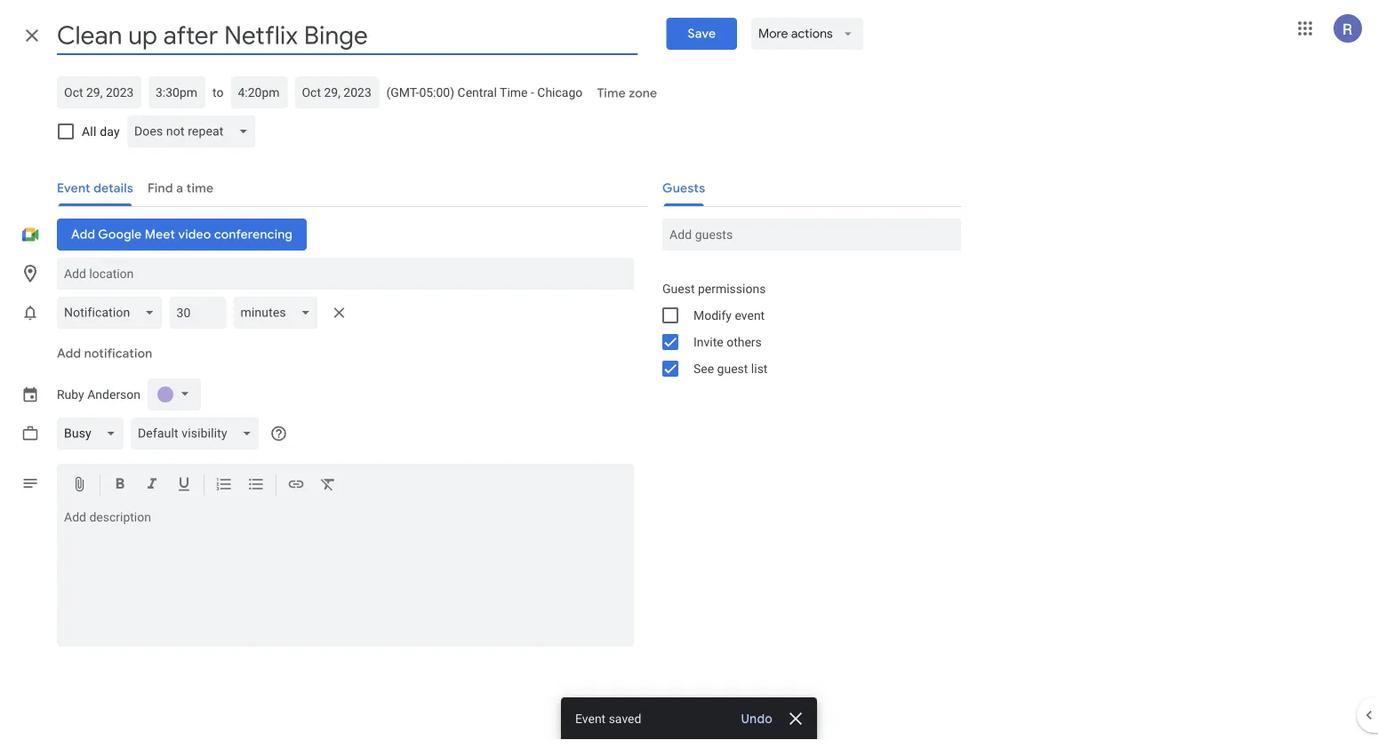 Task type: vqa. For each thing, say whether or not it's contained in the screenshot.
THE TUESDAY, OCTOBER 24 ELEMENT
no



Task type: locate. For each thing, give the bounding box(es) containing it.
ruby
[[57, 387, 84, 402]]

Guests text field
[[670, 219, 954, 251]]

modify event
[[694, 308, 765, 323]]

zone
[[629, 85, 657, 101]]

save button
[[666, 18, 737, 50]]

event
[[735, 308, 765, 323]]

End date text field
[[302, 82, 372, 103]]

-
[[531, 85, 534, 100]]

others
[[727, 335, 762, 349]]

notification
[[84, 346, 152, 362]]

group
[[648, 276, 961, 382]]

End time text field
[[238, 82, 280, 103]]

1 horizontal spatial time
[[597, 85, 626, 101]]

modify
[[694, 308, 732, 323]]

time inside button
[[597, 85, 626, 101]]

None field
[[127, 116, 263, 148], [57, 297, 169, 329], [233, 297, 325, 329], [57, 418, 131, 450], [131, 418, 266, 450], [127, 116, 263, 148], [57, 297, 169, 329], [233, 297, 325, 329], [57, 418, 131, 450], [131, 418, 266, 450]]

more
[[759, 26, 788, 42]]

time zone
[[597, 85, 657, 101]]

Description text field
[[57, 510, 634, 644]]

undo button
[[734, 710, 780, 728]]

(gmt-05:00) central time - chicago
[[386, 85, 583, 100]]

list
[[751, 361, 768, 376]]

day
[[100, 124, 120, 139]]

italic image
[[143, 476, 161, 497]]

time left zone
[[597, 85, 626, 101]]

undo
[[741, 711, 773, 727]]

group containing guest permissions
[[648, 276, 961, 382]]

remove formatting image
[[319, 476, 337, 497]]

time left "-"
[[500, 85, 528, 100]]

invite
[[694, 335, 723, 349]]

event saved
[[575, 712, 641, 726]]

saved
[[609, 712, 641, 726]]

chicago
[[537, 85, 583, 100]]

actions
[[791, 26, 833, 42]]

anderson
[[87, 387, 141, 402]]

time
[[500, 85, 528, 100], [597, 85, 626, 101]]

Location text field
[[64, 258, 627, 290]]

guest
[[662, 281, 695, 296]]

ruby anderson
[[57, 387, 141, 402]]

(gmt-
[[386, 85, 419, 100]]



Task type: describe. For each thing, give the bounding box(es) containing it.
Minutes in advance for notification number field
[[176, 297, 219, 329]]

Title text field
[[57, 16, 638, 55]]

add
[[57, 346, 81, 362]]

event
[[575, 712, 606, 726]]

Start time text field
[[156, 82, 198, 103]]

add notification button
[[50, 333, 159, 375]]

numbered list image
[[215, 476, 233, 497]]

05:00)
[[419, 85, 454, 100]]

invite others
[[694, 335, 762, 349]]

bold image
[[111, 476, 129, 497]]

bulleted list image
[[247, 476, 265, 497]]

guest
[[717, 361, 748, 376]]

see
[[694, 361, 714, 376]]

more actions arrow_drop_down
[[759, 26, 856, 42]]

save
[[688, 26, 716, 42]]

formatting options toolbar
[[57, 464, 634, 507]]

underline image
[[175, 476, 193, 497]]

insert link image
[[287, 476, 305, 497]]

permissions
[[698, 281, 766, 296]]

guest permissions
[[662, 281, 766, 296]]

to
[[212, 85, 224, 100]]

central
[[458, 85, 497, 100]]

30 minutes before element
[[57, 293, 354, 333]]

all
[[82, 124, 96, 139]]

time zone button
[[590, 77, 664, 109]]

see guest list
[[694, 361, 768, 376]]

add notification
[[57, 346, 152, 362]]

0 horizontal spatial time
[[500, 85, 528, 100]]

Start date text field
[[64, 82, 134, 103]]

all day
[[82, 124, 120, 139]]

arrow_drop_down
[[840, 26, 856, 42]]



